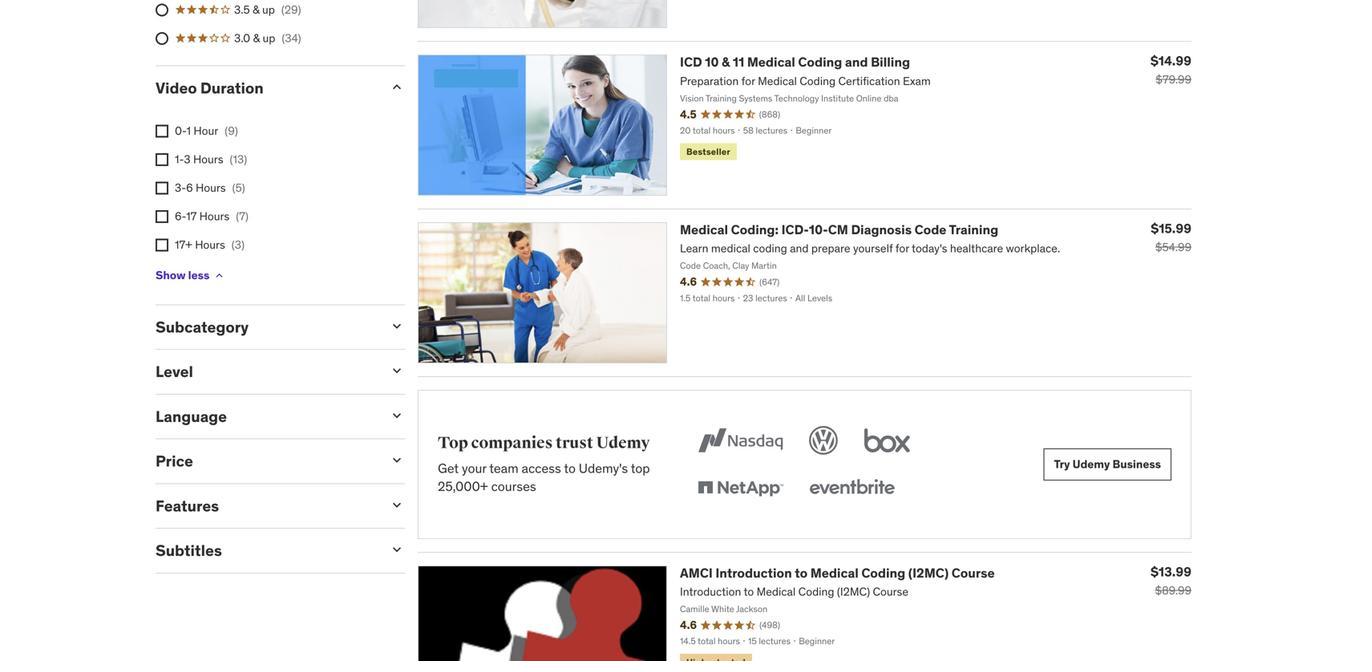 Task type: vqa. For each thing, say whether or not it's contained in the screenshot.
Video
yes



Task type: describe. For each thing, give the bounding box(es) containing it.
0 vertical spatial coding
[[799, 54, 843, 70]]

trust
[[556, 433, 594, 453]]

hours right the 17+
[[195, 238, 225, 252]]

(3)
[[232, 238, 245, 252]]

1 vertical spatial coding
[[862, 565, 906, 581]]

coding:
[[731, 221, 779, 238]]

2 vertical spatial medical
[[811, 565, 859, 581]]

(i2mc)
[[909, 565, 949, 581]]

hours for 1-3 hours
[[193, 152, 223, 166]]

$15.99 $54.99
[[1152, 220, 1192, 254]]

3-
[[175, 181, 186, 195]]

amci introduction to medical coding (i2mc) course link
[[680, 565, 995, 581]]

$54.99
[[1156, 240, 1192, 254]]

video duration button
[[156, 78, 376, 97]]

get
[[438, 460, 459, 477]]

3.0 & up (34)
[[234, 31, 301, 45]]

10
[[705, 54, 719, 70]]

show
[[156, 268, 186, 282]]

(9)
[[225, 123, 238, 138]]

try udemy business
[[1055, 457, 1162, 471]]

small image for features
[[389, 497, 405, 513]]

xsmall image for 0-
[[156, 125, 168, 137]]

xsmall image inside show less button
[[213, 269, 226, 282]]

box image
[[861, 423, 914, 458]]

11
[[733, 54, 745, 70]]

duration
[[200, 78, 264, 97]]

3-6 hours (5)
[[175, 181, 245, 195]]

access
[[522, 460, 561, 477]]

6-
[[175, 209, 186, 224]]

0-1 hour (9)
[[175, 123, 238, 138]]

$89.99
[[1156, 583, 1192, 598]]

show less button
[[156, 259, 226, 291]]

amci introduction to medical coding (i2mc) course
[[680, 565, 995, 581]]

subcategory
[[156, 317, 249, 336]]

1
[[187, 123, 191, 138]]

3.5 & up (29)
[[234, 2, 301, 17]]

icd
[[680, 54, 703, 70]]

top
[[438, 433, 468, 453]]

$14.99
[[1151, 53, 1192, 69]]

small image for subcategory
[[389, 318, 405, 334]]

(34)
[[282, 31, 301, 45]]

courses
[[491, 478, 536, 495]]

udemy's
[[579, 460, 628, 477]]

1 horizontal spatial udemy
[[1073, 457, 1111, 471]]

& for 3.5
[[253, 2, 260, 17]]

training
[[950, 221, 999, 238]]

icd 10 & 11 medical coding and billing link
[[680, 54, 911, 70]]

hours for 6-17 hours
[[200, 209, 230, 224]]

less
[[188, 268, 210, 282]]

your
[[462, 460, 487, 477]]

team
[[490, 460, 519, 477]]

small image for video duration
[[389, 79, 405, 95]]

and
[[846, 54, 869, 70]]

subcategory button
[[156, 317, 376, 336]]

xsmall image
[[156, 210, 168, 223]]

$13.99
[[1151, 563, 1192, 580]]



Task type: locate. For each thing, give the bounding box(es) containing it.
17
[[186, 209, 197, 224]]

1 vertical spatial to
[[795, 565, 808, 581]]

xsmall image left 3-
[[156, 182, 168, 195]]

& for 3.0
[[253, 31, 260, 45]]

video
[[156, 78, 197, 97]]

hours right 3
[[193, 152, 223, 166]]

1 vertical spatial medical
[[680, 221, 729, 238]]

nasdaq image
[[695, 423, 787, 458]]

&
[[253, 2, 260, 17], [253, 31, 260, 45], [722, 54, 730, 70]]

3 small image from the top
[[389, 542, 405, 558]]

0 vertical spatial up
[[262, 2, 275, 17]]

top companies trust udemy get your team access to udemy's top 25,000+ courses
[[438, 433, 650, 495]]

2 small image from the top
[[389, 318, 405, 334]]

to right introduction
[[795, 565, 808, 581]]

icd 10 & 11 medical coding and billing
[[680, 54, 911, 70]]

17+ hours (3)
[[175, 238, 245, 252]]

small image
[[389, 407, 405, 424], [389, 452, 405, 468], [389, 542, 405, 558]]

amci
[[680, 565, 713, 581]]

xsmall image left the 17+
[[156, 239, 168, 252]]

xsmall image left 1-
[[156, 153, 168, 166]]

1 small image from the top
[[389, 407, 405, 424]]

25,000+
[[438, 478, 488, 495]]

video duration
[[156, 78, 264, 97]]

icd-
[[782, 221, 809, 238]]

0 horizontal spatial to
[[564, 460, 576, 477]]

diagnosis
[[852, 221, 912, 238]]

0 vertical spatial medical
[[748, 54, 796, 70]]

introduction
[[716, 565, 792, 581]]

billing
[[871, 54, 911, 70]]

1 horizontal spatial to
[[795, 565, 808, 581]]

1 small image from the top
[[389, 79, 405, 95]]

1 vertical spatial &
[[253, 31, 260, 45]]

0 horizontal spatial medical
[[680, 221, 729, 238]]

0 vertical spatial udemy
[[597, 433, 650, 453]]

xsmall image for 1-
[[156, 153, 168, 166]]

coding
[[799, 54, 843, 70], [862, 565, 906, 581]]

udemy right try
[[1073, 457, 1111, 471]]

xsmall image for 17+
[[156, 239, 168, 252]]

(13)
[[230, 152, 247, 166]]

try
[[1055, 457, 1071, 471]]

2 vertical spatial small image
[[389, 542, 405, 558]]

up left (29)
[[262, 2, 275, 17]]

small image for subtitles
[[389, 542, 405, 558]]

1 vertical spatial up
[[263, 31, 276, 45]]

cm
[[829, 221, 849, 238]]

3.0
[[234, 31, 250, 45]]

xsmall image left 0-
[[156, 125, 168, 137]]

(29)
[[282, 2, 301, 17]]

0 vertical spatial &
[[253, 2, 260, 17]]

(5)
[[232, 181, 245, 195]]

companies
[[471, 433, 553, 453]]

up for 3.5 & up
[[262, 2, 275, 17]]

$13.99 $89.99
[[1151, 563, 1192, 598]]

subtitles button
[[156, 541, 376, 560]]

coding left (i2mc) in the right bottom of the page
[[862, 565, 906, 581]]

eventbrite image
[[806, 471, 898, 506]]

medical
[[748, 54, 796, 70], [680, 221, 729, 238], [811, 565, 859, 581]]

price
[[156, 451, 193, 471]]

$79.99
[[1156, 72, 1192, 87]]

$14.99 $79.99
[[1151, 53, 1192, 87]]

show less
[[156, 268, 210, 282]]

& right 3.5
[[253, 2, 260, 17]]

udemy
[[597, 433, 650, 453], [1073, 457, 1111, 471]]

1 vertical spatial udemy
[[1073, 457, 1111, 471]]

udemy up the top
[[597, 433, 650, 453]]

0 vertical spatial to
[[564, 460, 576, 477]]

udemy inside top companies trust udemy get your team access to udemy's top 25,000+ courses
[[597, 433, 650, 453]]

language button
[[156, 407, 376, 426]]

2 up from the top
[[263, 31, 276, 45]]

price button
[[156, 451, 376, 471]]

6
[[186, 181, 193, 195]]

business
[[1113, 457, 1162, 471]]

3
[[184, 152, 191, 166]]

level
[[156, 362, 193, 381]]

2 horizontal spatial medical
[[811, 565, 859, 581]]

& left 11
[[722, 54, 730, 70]]

top
[[631, 460, 650, 477]]

0 horizontal spatial udemy
[[597, 433, 650, 453]]

(7)
[[236, 209, 249, 224]]

6-17 hours (7)
[[175, 209, 249, 224]]

volkswagen image
[[806, 423, 841, 458]]

hours right 6
[[196, 181, 226, 195]]

hour
[[194, 123, 218, 138]]

1-3 hours (13)
[[175, 152, 247, 166]]

$15.99
[[1152, 220, 1192, 237]]

2 vertical spatial &
[[722, 54, 730, 70]]

hours for 3-6 hours
[[196, 181, 226, 195]]

level button
[[156, 362, 376, 381]]

up
[[262, 2, 275, 17], [263, 31, 276, 45]]

features button
[[156, 496, 376, 515]]

hours
[[193, 152, 223, 166], [196, 181, 226, 195], [200, 209, 230, 224], [195, 238, 225, 252]]

& right 3.0
[[253, 31, 260, 45]]

to down trust
[[564, 460, 576, 477]]

1 up from the top
[[262, 2, 275, 17]]

3 small image from the top
[[389, 363, 405, 379]]

course
[[952, 565, 995, 581]]

0 horizontal spatial coding
[[799, 54, 843, 70]]

3.5
[[234, 2, 250, 17]]

17+
[[175, 238, 192, 252]]

4 small image from the top
[[389, 497, 405, 513]]

hours right 17
[[200, 209, 230, 224]]

1 horizontal spatial medical
[[748, 54, 796, 70]]

10-
[[809, 221, 829, 238]]

subtitles
[[156, 541, 222, 560]]

netapp image
[[695, 471, 787, 506]]

up left (34)
[[263, 31, 276, 45]]

medical coding: icd-10-cm diagnosis code training link
[[680, 221, 999, 238]]

xsmall image for 3-
[[156, 182, 168, 195]]

coding left the and
[[799, 54, 843, 70]]

medical coding: icd-10-cm diagnosis code training
[[680, 221, 999, 238]]

0-
[[175, 123, 187, 138]]

features
[[156, 496, 219, 515]]

small image for language
[[389, 407, 405, 424]]

1 vertical spatial small image
[[389, 452, 405, 468]]

2 small image from the top
[[389, 452, 405, 468]]

up for 3.0 & up
[[263, 31, 276, 45]]

small image
[[389, 79, 405, 95], [389, 318, 405, 334], [389, 363, 405, 379], [389, 497, 405, 513]]

xsmall image
[[156, 125, 168, 137], [156, 153, 168, 166], [156, 182, 168, 195], [156, 239, 168, 252], [213, 269, 226, 282]]

language
[[156, 407, 227, 426]]

1-
[[175, 152, 184, 166]]

try udemy business link
[[1044, 448, 1172, 480]]

small image for price
[[389, 452, 405, 468]]

1 horizontal spatial coding
[[862, 565, 906, 581]]

0 vertical spatial small image
[[389, 407, 405, 424]]

to inside top companies trust udemy get your team access to udemy's top 25,000+ courses
[[564, 460, 576, 477]]

to
[[564, 460, 576, 477], [795, 565, 808, 581]]

small image for level
[[389, 363, 405, 379]]

code
[[915, 221, 947, 238]]

xsmall image right less
[[213, 269, 226, 282]]



